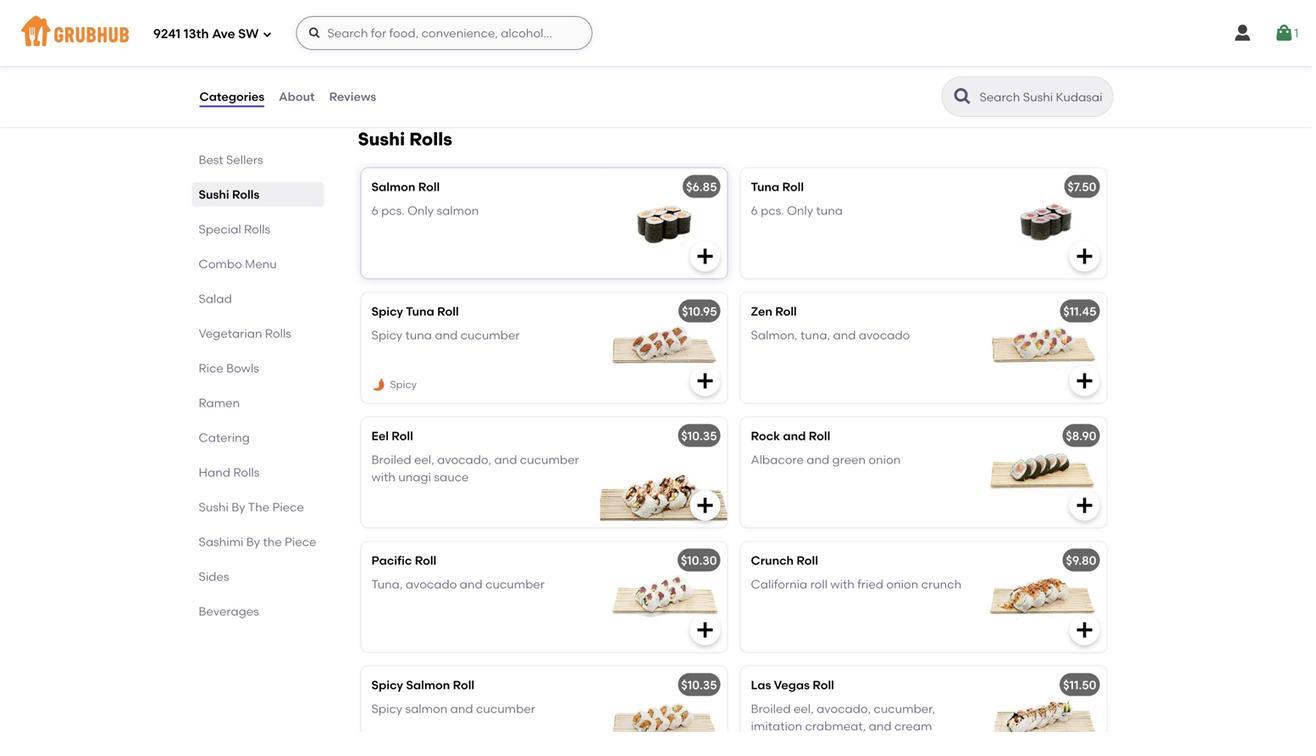 Task type: locate. For each thing, give the bounding box(es) containing it.
unagi
[[398, 470, 431, 484]]

eel,
[[414, 453, 434, 467], [794, 702, 814, 716]]

imitation
[[468, 41, 519, 55], [751, 719, 803, 732]]

cucumber inside 'seared tuna and salmon on top of tempura shrimp, imitation crabmeat and cucumber roll with spicy mayo sauce'
[[396, 58, 455, 73]]

with left spicy
[[478, 58, 502, 73]]

13th
[[184, 26, 209, 42]]

salmon up spicy salmon and cucumber
[[406, 678, 450, 692]]

sellers
[[226, 153, 263, 167]]

2 $10.35 from the top
[[681, 678, 717, 692]]

avocado down the pacific roll
[[406, 577, 457, 592]]

roll up 6 pcs. only salmon
[[418, 180, 440, 194]]

1 6 from the left
[[372, 203, 379, 218]]

broiled eel, avocado, cucumber, imitation crabmeat, and crea
[[751, 702, 936, 732]]

0 horizontal spatial avocado,
[[437, 453, 492, 467]]

sushi down reviews button
[[358, 128, 405, 150]]

1 vertical spatial onion
[[887, 577, 919, 592]]

salmon roll image
[[600, 168, 727, 278]]

$10.35 left the rock
[[681, 429, 717, 443]]

eel roll image
[[600, 417, 727, 527]]

0 horizontal spatial 6
[[372, 203, 379, 218]]

rolls
[[409, 128, 452, 150], [232, 187, 260, 202], [244, 222, 270, 236], [265, 326, 291, 341], [233, 465, 260, 480]]

by left the
[[246, 535, 260, 549]]

cucumber inside broiled eel, avocado, and cucumber with unagi sauce
[[520, 453, 579, 467]]

salmon left on
[[469, 24, 511, 38]]

imitation up spicy
[[468, 41, 519, 55]]

0 vertical spatial salmon
[[372, 180, 416, 194]]

roll
[[458, 58, 475, 73], [811, 577, 828, 592]]

svg image
[[1233, 23, 1253, 43], [262, 29, 272, 39], [697, 63, 717, 83], [1075, 246, 1095, 266], [1075, 371, 1095, 391], [695, 495, 716, 515], [1075, 495, 1095, 515], [695, 620, 716, 640]]

with
[[478, 58, 502, 73], [372, 470, 396, 484], [831, 577, 855, 592]]

combo
[[199, 257, 242, 271]]

1 horizontal spatial by
[[246, 535, 260, 549]]

0 vertical spatial tuna
[[751, 180, 780, 194]]

0 vertical spatial roll
[[458, 58, 475, 73]]

only for tuna
[[787, 203, 814, 218]]

0 horizontal spatial sauce
[[370, 75, 405, 90]]

2 vertical spatial with
[[831, 577, 855, 592]]

0 vertical spatial by
[[232, 500, 245, 514]]

cucumber,
[[874, 702, 936, 716]]

rolls inside tab
[[232, 187, 260, 202]]

zen roll image
[[980, 293, 1107, 403]]

piece for sushi by the piece
[[272, 500, 304, 514]]

broiled eel, avocado, and cucumber with unagi sauce
[[372, 453, 579, 484]]

rolls up combo menu "tab"
[[244, 222, 270, 236]]

spicy salmon roll
[[372, 678, 475, 692]]

with left the "fried"
[[831, 577, 855, 592]]

only down tuna roll
[[787, 203, 814, 218]]

sauce right unagi
[[434, 470, 469, 484]]

and inside broiled eel, avocado, and cucumber with unagi sauce
[[494, 453, 517, 467]]

tuna
[[414, 24, 441, 38], [816, 203, 843, 218], [405, 328, 432, 342]]

tuna roll
[[751, 180, 804, 194]]

1 vertical spatial eel,
[[794, 702, 814, 716]]

about button
[[278, 66, 316, 127]]

avocado, inside broiled eel, avocado, and cucumber with unagi sauce
[[437, 453, 492, 467]]

0 vertical spatial sushi rolls
[[358, 128, 452, 150]]

salmon for only
[[437, 203, 479, 218]]

roll right pacific at the left bottom of the page
[[415, 553, 437, 568]]

0 horizontal spatial avocado
[[406, 577, 457, 592]]

1 vertical spatial avocado
[[406, 577, 457, 592]]

6 down tuna roll
[[751, 203, 758, 218]]

avocado right tuna,
[[859, 328, 910, 342]]

sushi rolls up salmon roll
[[358, 128, 452, 150]]

2 pcs. from the left
[[761, 203, 784, 218]]

0 vertical spatial eel,
[[414, 453, 434, 467]]

crabmeat
[[522, 41, 580, 55]]

sauce inside 'seared tuna and salmon on top of tempura shrimp, imitation crabmeat and cucumber roll with spicy mayo sauce'
[[370, 75, 405, 90]]

ave
[[212, 26, 235, 42]]

$10.35 left las
[[681, 678, 717, 692]]

0 horizontal spatial broiled
[[372, 453, 411, 467]]

rice
[[199, 361, 224, 375]]

1 horizontal spatial pcs.
[[761, 203, 784, 218]]

1 horizontal spatial sauce
[[434, 470, 469, 484]]

broiled down las
[[751, 702, 791, 716]]

1 only from the left
[[408, 203, 434, 218]]

best
[[199, 153, 223, 167]]

2 horizontal spatial with
[[831, 577, 855, 592]]

broiled
[[372, 453, 411, 467], [751, 702, 791, 716]]

sushi by the piece tab
[[199, 498, 317, 516]]

pcs. down salmon roll
[[381, 203, 405, 218]]

rolls up rice bowls tab
[[265, 326, 291, 341]]

1 vertical spatial broiled
[[751, 702, 791, 716]]

categories button
[[199, 66, 265, 127]]

$10.95
[[682, 304, 717, 318]]

only
[[408, 203, 434, 218], [787, 203, 814, 218]]

svg image for tuna, avocado and cucumber
[[695, 620, 716, 640]]

avocado,
[[437, 453, 492, 467], [817, 702, 871, 716]]

tuna for cucumber
[[405, 328, 432, 342]]

with inside 'seared tuna and salmon on top of tempura shrimp, imitation crabmeat and cucumber roll with spicy mayo sauce'
[[478, 58, 502, 73]]

sides
[[199, 569, 229, 584]]

zen
[[751, 304, 773, 318]]

salmon
[[469, 24, 511, 38], [437, 203, 479, 218], [405, 702, 448, 716]]

1 vertical spatial avocado,
[[817, 702, 871, 716]]

cucumber for pacific roll
[[486, 577, 545, 592]]

2 vertical spatial tuna
[[405, 328, 432, 342]]

2 only from the left
[[787, 203, 814, 218]]

the
[[263, 535, 282, 549]]

0 horizontal spatial by
[[232, 500, 245, 514]]

sushi inside sushi by the piece tab
[[199, 500, 229, 514]]

broiled down eel roll
[[372, 453, 411, 467]]

imitation inside 'seared tuna and salmon on top of tempura shrimp, imitation crabmeat and cucumber roll with spicy mayo sauce'
[[468, 41, 519, 55]]

0 vertical spatial broiled
[[372, 453, 411, 467]]

rolls inside 'tab'
[[244, 222, 270, 236]]

rice bowls tab
[[199, 359, 317, 377]]

1 vertical spatial sushi rolls
[[199, 187, 260, 202]]

spicy right "spicy" icon
[[390, 378, 417, 390]]

0 vertical spatial imitation
[[468, 41, 519, 55]]

1 horizontal spatial broiled
[[751, 702, 791, 716]]

combo menu tab
[[199, 255, 317, 273]]

svg image for 6 pcs. only tuna
[[1075, 246, 1095, 266]]

sauce
[[370, 75, 405, 90], [434, 470, 469, 484]]

spicy up spicy tuna and cucumber
[[372, 304, 403, 318]]

best sellers tab
[[199, 151, 317, 169]]

1 vertical spatial tuna
[[406, 304, 435, 318]]

0 vertical spatial $10.35
[[681, 429, 717, 443]]

las
[[751, 678, 771, 692]]

roll right california
[[811, 577, 828, 592]]

$10.35 for spicy salmon and cucumber
[[681, 678, 717, 692]]

eel, up unagi
[[414, 453, 434, 467]]

only down salmon roll
[[408, 203, 434, 218]]

0 horizontal spatial sushi rolls
[[199, 187, 260, 202]]

eel, inside broiled eel, avocado, and cucumber with unagi sauce
[[414, 453, 434, 467]]

1 horizontal spatial eel,
[[794, 702, 814, 716]]

piece for sashimi by the piece
[[285, 535, 316, 549]]

1 horizontal spatial imitation
[[751, 719, 803, 732]]

rolls up salmon roll
[[409, 128, 452, 150]]

spicy for spicy tuna and cucumber
[[372, 328, 403, 342]]

eel, inside the broiled eel, avocado, cucumber, imitation crabmeat, and crea
[[794, 702, 814, 716]]

1
[[1295, 26, 1299, 40]]

salmon
[[372, 180, 416, 194], [406, 678, 450, 692]]

1 vertical spatial $10.35
[[681, 678, 717, 692]]

rolls down sellers
[[232, 187, 260, 202]]

sushi inside sushi rolls tab
[[199, 187, 229, 202]]

salmon down spicy salmon roll
[[405, 702, 448, 716]]

spicy down spicy tuna roll
[[372, 328, 403, 342]]

tuna up 6 pcs. only tuna
[[751, 180, 780, 194]]

$10.30
[[681, 553, 717, 568]]

0 horizontal spatial imitation
[[468, 41, 519, 55]]

sushi by the piece
[[199, 500, 304, 514]]

0 horizontal spatial only
[[408, 203, 434, 218]]

0 vertical spatial tuna
[[414, 24, 441, 38]]

sushi rolls
[[358, 128, 452, 150], [199, 187, 260, 202]]

only for salmon
[[408, 203, 434, 218]]

Search Sushi Kudasai search field
[[978, 89, 1108, 105]]

6 for 6 pcs. only salmon
[[372, 203, 379, 218]]

0 horizontal spatial pcs.
[[381, 203, 405, 218]]

zen roll
[[751, 304, 797, 318]]

imitation down vegas
[[751, 719, 803, 732]]

0 vertical spatial with
[[478, 58, 502, 73]]

roll down "shrimp,"
[[458, 58, 475, 73]]

0 vertical spatial salmon
[[469, 24, 511, 38]]

1 horizontal spatial sushi rolls
[[358, 128, 452, 150]]

0 horizontal spatial roll
[[458, 58, 475, 73]]

onion
[[869, 453, 901, 467], [887, 577, 919, 592]]

with left unagi
[[372, 470, 396, 484]]

0 vertical spatial piece
[[272, 500, 304, 514]]

0 horizontal spatial eel,
[[414, 453, 434, 467]]

sushi down best
[[199, 187, 229, 202]]

spicy up spicy salmon and cucumber
[[372, 678, 403, 692]]

$11.50
[[1064, 678, 1097, 692]]

vegetarian
[[199, 326, 262, 341]]

roll up spicy tuna and cucumber
[[437, 304, 459, 318]]

svg image for $6.85
[[695, 246, 716, 266]]

hand
[[199, 465, 230, 480]]

svg image inside "1" button
[[1274, 23, 1295, 43]]

by left "the"
[[232, 500, 245, 514]]

tuna inside 'seared tuna and salmon on top of tempura shrimp, imitation crabmeat and cucumber roll with spicy mayo sauce'
[[414, 24, 441, 38]]

salad tab
[[199, 290, 317, 308]]

0 horizontal spatial with
[[372, 470, 396, 484]]

roll up 6 pcs. only tuna
[[783, 180, 804, 194]]

onion right the "fried"
[[887, 577, 919, 592]]

roll up 'albacore and green onion'
[[809, 429, 831, 443]]

1 vertical spatial with
[[372, 470, 396, 484]]

piece right the
[[285, 535, 316, 549]]

$6.85
[[686, 180, 717, 194]]

and inside the broiled eel, avocado, cucumber, imitation crabmeat, and crea
[[869, 719, 892, 732]]

2 vertical spatial salmon
[[405, 702, 448, 716]]

rolls right the hand
[[233, 465, 260, 480]]

cucumber
[[396, 58, 455, 73], [461, 328, 520, 342], [520, 453, 579, 467], [486, 577, 545, 592], [476, 702, 535, 716]]

1 horizontal spatial roll
[[811, 577, 828, 592]]

0 vertical spatial avocado
[[859, 328, 910, 342]]

and
[[443, 24, 466, 38], [370, 58, 393, 73], [435, 328, 458, 342], [833, 328, 856, 342], [783, 429, 806, 443], [494, 453, 517, 467], [807, 453, 830, 467], [460, 577, 483, 592], [451, 702, 473, 716], [869, 719, 892, 732]]

sashimi by the piece
[[199, 535, 316, 549]]

1 horizontal spatial only
[[787, 203, 814, 218]]

pacific roll image
[[600, 542, 727, 652]]

salmon inside 'seared tuna and salmon on top of tempura shrimp, imitation crabmeat and cucumber roll with spicy mayo sauce'
[[469, 24, 511, 38]]

0 horizontal spatial tuna
[[406, 304, 435, 318]]

1 vertical spatial by
[[246, 535, 260, 549]]

broiled for eel
[[372, 453, 411, 467]]

svg image
[[1274, 23, 1295, 43], [308, 26, 322, 40], [695, 246, 716, 266], [695, 371, 716, 391], [1075, 620, 1095, 640]]

spicy salmon roll image
[[600, 666, 727, 732]]

special rolls
[[199, 222, 270, 236]]

6 down salmon roll
[[372, 203, 379, 218]]

1 $10.35 from the top
[[681, 429, 717, 443]]

pcs.
[[381, 203, 405, 218], [761, 203, 784, 218]]

broiled inside the broiled eel, avocado, cucumber, imitation crabmeat, and crea
[[751, 702, 791, 716]]

search icon image
[[953, 86, 973, 107]]

reviews button
[[328, 66, 377, 127]]

rolls for sushi rolls tab
[[232, 187, 260, 202]]

avocado
[[859, 328, 910, 342], [406, 577, 457, 592]]

spicy down spicy salmon roll
[[372, 702, 403, 716]]

piece
[[272, 500, 304, 514], [285, 535, 316, 549]]

tuna up spicy tuna and cucumber
[[406, 304, 435, 318]]

onion right green
[[869, 453, 901, 467]]

1 vertical spatial sushi
[[199, 187, 229, 202]]

sushi rolls down best sellers
[[199, 187, 260, 202]]

sushi down the hand
[[199, 500, 229, 514]]

california
[[751, 577, 808, 592]]

rice bowls
[[199, 361, 259, 375]]

ramen tab
[[199, 394, 317, 412]]

broiled inside broiled eel, avocado, and cucumber with unagi sauce
[[372, 453, 411, 467]]

2 6 from the left
[[751, 203, 758, 218]]

by for the
[[246, 535, 260, 549]]

salmon down salmon roll
[[437, 203, 479, 218]]

spicy for spicy salmon and cucumber
[[372, 702, 403, 716]]

broiled for las
[[751, 702, 791, 716]]

1 vertical spatial piece
[[285, 535, 316, 549]]

1 horizontal spatial tuna
[[751, 180, 780, 194]]

0 vertical spatial sauce
[[370, 75, 405, 90]]

roll right vegas
[[813, 678, 835, 692]]

1 horizontal spatial avocado,
[[817, 702, 871, 716]]

2 vertical spatial sushi
[[199, 500, 229, 514]]

1 horizontal spatial 6
[[751, 203, 758, 218]]

roll right 'crunch'
[[797, 553, 818, 568]]

pcs. down tuna roll
[[761, 203, 784, 218]]

spicy for spicy tuna roll
[[372, 304, 403, 318]]

1 vertical spatial sauce
[[434, 470, 469, 484]]

1 horizontal spatial with
[[478, 58, 502, 73]]

avocado, inside the broiled eel, avocado, cucumber, imitation crabmeat, and crea
[[817, 702, 871, 716]]

eel, down las vegas roll
[[794, 702, 814, 716]]

avocado, for and
[[437, 453, 492, 467]]

sauce down tempura
[[370, 75, 405, 90]]

1 vertical spatial imitation
[[751, 719, 803, 732]]

seared tuna and salmon on top of tempura shrimp, imitation crabmeat and cucumber roll with spicy mayo sauce button
[[360, 0, 729, 95]]

1 vertical spatial salmon
[[437, 203, 479, 218]]

reviews
[[329, 89, 376, 104]]

spicy tuna roll
[[372, 304, 459, 318]]

sushi
[[358, 128, 405, 150], [199, 187, 229, 202], [199, 500, 229, 514]]

salmon up 6 pcs. only salmon
[[372, 180, 416, 194]]

roll inside 'seared tuna and salmon on top of tempura shrimp, imitation crabmeat and cucumber roll with spicy mayo sauce'
[[458, 58, 475, 73]]

menu
[[245, 257, 277, 271]]

1 vertical spatial tuna
[[816, 203, 843, 218]]

roll right eel
[[392, 429, 413, 443]]

0 vertical spatial avocado,
[[437, 453, 492, 467]]

1 pcs. from the left
[[381, 203, 405, 218]]

ramen
[[199, 396, 240, 410]]

piece right "the"
[[272, 500, 304, 514]]



Task type: describe. For each thing, give the bounding box(es) containing it.
sushi for sushi rolls tab
[[199, 187, 229, 202]]

eel, for vegas
[[794, 702, 814, 716]]

special
[[199, 222, 241, 236]]

roll right the zen
[[776, 304, 797, 318]]

tuna,
[[372, 577, 403, 592]]

1 horizontal spatial avocado
[[859, 328, 910, 342]]

beverages
[[199, 604, 259, 619]]

9241
[[153, 26, 181, 42]]

by for the
[[232, 500, 245, 514]]

albacore
[[751, 453, 804, 467]]

salmon, tuna, and avocado
[[751, 328, 910, 342]]

9241 13th ave sw
[[153, 26, 259, 42]]

sashimi
[[199, 535, 244, 549]]

roll up spicy salmon and cucumber
[[453, 678, 475, 692]]

fried
[[858, 577, 884, 592]]

cucumber for spicy salmon roll
[[476, 702, 535, 716]]

salmon,
[[751, 328, 798, 342]]

eel roll
[[372, 429, 413, 443]]

1 vertical spatial salmon
[[406, 678, 450, 692]]

with inside broiled eel, avocado, and cucumber with unagi sauce
[[372, 470, 396, 484]]

the
[[248, 500, 270, 514]]

seared
[[370, 24, 411, 38]]

shrimp,
[[423, 41, 465, 55]]

salmon roll
[[372, 180, 440, 194]]

pacific roll
[[372, 553, 437, 568]]

spicy tuna roll image
[[600, 293, 727, 403]]

svg image for seared tuna and salmon on top of tempura shrimp, imitation crabmeat and cucumber roll with spicy mayo sauce
[[697, 63, 717, 83]]

las vegas roll image
[[980, 666, 1107, 732]]

rolls for the "hand rolls" tab
[[233, 465, 260, 480]]

vegetarian rolls
[[199, 326, 291, 341]]

sw
[[238, 26, 259, 42]]

pcs. for 6 pcs. only salmon
[[381, 203, 405, 218]]

sushi for sushi by the piece tab
[[199, 500, 229, 514]]

$9.80
[[1066, 553, 1097, 568]]

of
[[554, 24, 566, 38]]

pacific
[[372, 553, 412, 568]]

mayo
[[537, 58, 570, 73]]

rolls for vegetarian rolls tab
[[265, 326, 291, 341]]

hand rolls tab
[[199, 463, 317, 481]]

best sellers
[[199, 153, 263, 167]]

rock and roll
[[751, 429, 831, 443]]

spicy tuna and cucumber
[[372, 328, 520, 342]]

rock and roll image
[[980, 417, 1107, 527]]

special rolls tab
[[199, 220, 317, 238]]

6 pcs. only salmon
[[372, 203, 479, 218]]

rolls for special rolls 'tab'
[[244, 222, 270, 236]]

albacore and green onion
[[751, 453, 901, 467]]

about
[[279, 89, 315, 104]]

6 pcs. only tuna
[[751, 203, 843, 218]]

spicy salmon and cucumber
[[372, 702, 535, 716]]

salmon for and
[[469, 24, 511, 38]]

main navigation navigation
[[0, 0, 1313, 66]]

las vegas roll
[[751, 678, 835, 692]]

crabmeat,
[[805, 719, 866, 732]]

spicy for spicy salmon roll
[[372, 678, 403, 692]]

crunch
[[751, 553, 794, 568]]

tuna,
[[801, 328, 831, 342]]

seared tuna and salmon on top of tempura shrimp, imitation crabmeat and cucumber roll with spicy mayo sauce
[[370, 24, 580, 90]]

Search for food, convenience, alcohol... search field
[[296, 16, 593, 50]]

vegetarian rolls tab
[[199, 325, 317, 342]]

pcs. for 6 pcs. only tuna
[[761, 203, 784, 218]]

svg image for $10.95
[[695, 371, 716, 391]]

california roll with fried onion crunch
[[751, 577, 962, 592]]

1 vertical spatial roll
[[811, 577, 828, 592]]

spicy image
[[372, 377, 387, 393]]

0 vertical spatial onion
[[869, 453, 901, 467]]

rock
[[751, 429, 780, 443]]

svg image for salmon, tuna, and avocado
[[1075, 371, 1095, 391]]

spicy
[[505, 58, 534, 73]]

tuna roll image
[[980, 168, 1107, 278]]

catering tab
[[199, 429, 317, 447]]

svg image for broiled eel, avocado, and cucumber with unagi sauce
[[695, 495, 716, 515]]

salad
[[199, 291, 232, 306]]

crunch
[[922, 577, 962, 592]]

spicy for spicy
[[390, 378, 417, 390]]

$7.50
[[1068, 180, 1097, 194]]

sushi rolls tab
[[199, 186, 317, 203]]

1 button
[[1274, 18, 1299, 48]]

0 vertical spatial sushi
[[358, 128, 405, 150]]

eel, for roll
[[414, 453, 434, 467]]

sunrise roll image
[[602, 0, 729, 95]]

crunch roll
[[751, 553, 818, 568]]

imitation inside the broiled eel, avocado, cucumber, imitation crabmeat, and crea
[[751, 719, 803, 732]]

bowls
[[226, 361, 259, 375]]

tuna for salmon
[[414, 24, 441, 38]]

eel
[[372, 429, 389, 443]]

$10.35 for broiled eel, avocado, and cucumber with unagi sauce
[[681, 429, 717, 443]]

top
[[532, 24, 551, 38]]

tempura
[[370, 41, 420, 55]]

$11.45
[[1064, 304, 1097, 318]]

avocado, for cucumber,
[[817, 702, 871, 716]]

sashimi by the piece tab
[[199, 533, 317, 551]]

crunch roll image
[[980, 542, 1107, 652]]

sushi rolls inside tab
[[199, 187, 260, 202]]

cucumber for spicy tuna roll
[[461, 328, 520, 342]]

tuna, avocado and cucumber
[[372, 577, 545, 592]]

catering
[[199, 430, 250, 445]]

green
[[833, 453, 866, 467]]

svg image for albacore and green onion
[[1075, 495, 1095, 515]]

vegas
[[774, 678, 810, 692]]

sides tab
[[199, 568, 317, 586]]

6 for 6 pcs. only tuna
[[751, 203, 758, 218]]

sauce inside broiled eel, avocado, and cucumber with unagi sauce
[[434, 470, 469, 484]]

svg image for $9.80
[[1075, 620, 1095, 640]]

$8.90
[[1066, 429, 1097, 443]]

hand rolls
[[199, 465, 260, 480]]

on
[[514, 24, 529, 38]]

combo menu
[[199, 257, 277, 271]]

categories
[[200, 89, 265, 104]]

beverages tab
[[199, 602, 317, 620]]



Task type: vqa. For each thing, say whether or not it's contained in the screenshot.
the rightmost The Oi Ocha Unsweetened Green Tea
no



